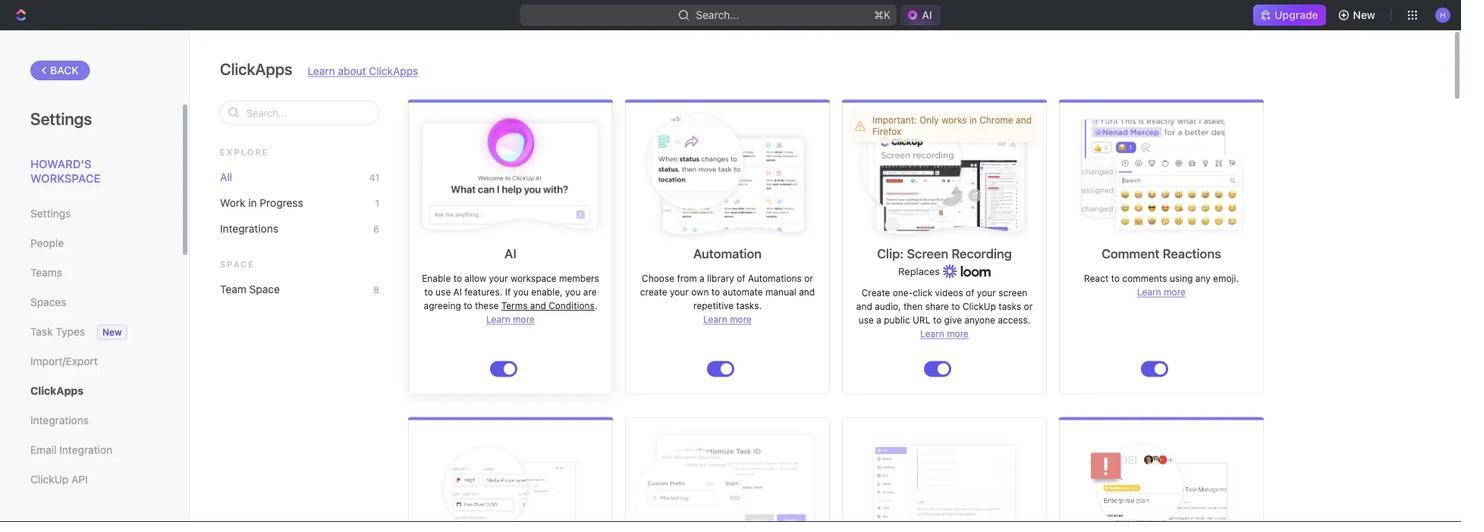 Task type: locate. For each thing, give the bounding box(es) containing it.
space up 'team'
[[220, 260, 255, 270]]

create
[[640, 287, 668, 298]]

react to comments using any emoji. learn more
[[1085, 274, 1239, 298]]

members
[[559, 274, 599, 284]]

1 horizontal spatial of
[[966, 288, 975, 299]]

0 vertical spatial a
[[700, 274, 705, 284]]

ai right ⌘k
[[922, 9, 932, 21]]

one-
[[893, 288, 913, 299]]

clickup up the anyone
[[963, 302, 997, 312]]

learn about clickapps link
[[308, 65, 418, 77]]

1 vertical spatial a
[[877, 315, 882, 326]]

create
[[862, 288, 891, 299]]

choose
[[642, 274, 675, 284]]

terms and conditions link
[[502, 301, 595, 312]]

0 horizontal spatial you
[[514, 287, 529, 298]]

your inside create one-click videos of your screen and audio, then share to clickup tasks or use a public url to give anyone access. learn more
[[977, 288, 996, 299]]

1 vertical spatial space
[[249, 283, 280, 296]]

new right "upgrade"
[[1354, 9, 1376, 21]]

automations
[[748, 274, 802, 284]]

8
[[374, 285, 379, 296]]

learn more link down comments on the right bottom
[[1138, 287, 1186, 298]]

back link
[[30, 61, 90, 80]]

own
[[692, 287, 709, 298]]

comment
[[1102, 246, 1160, 261]]

ai inside ai button
[[922, 9, 932, 21]]

1 vertical spatial of
[[966, 288, 975, 299]]

0 vertical spatial new
[[1354, 9, 1376, 21]]

1 vertical spatial integrations
[[30, 415, 89, 427]]

repetitive
[[694, 301, 734, 312]]

you
[[514, 287, 529, 298], [565, 287, 581, 298]]

learn down repetitive
[[704, 315, 728, 325]]

0 horizontal spatial use
[[436, 287, 451, 298]]

0 horizontal spatial your
[[489, 274, 508, 284]]

0 horizontal spatial in
[[248, 197, 257, 209]]

1 horizontal spatial use
[[859, 315, 874, 326]]

1 horizontal spatial your
[[670, 287, 689, 298]]

you right if
[[514, 287, 529, 298]]

more down using
[[1164, 287, 1186, 298]]

clickapps up search... text field
[[220, 59, 293, 78]]

0 horizontal spatial of
[[737, 274, 746, 284]]

tasks.
[[737, 301, 762, 312]]

0 vertical spatial use
[[436, 287, 451, 298]]

react
[[1085, 274, 1109, 284]]

learn more link for ai
[[487, 315, 535, 325]]

and down create
[[857, 302, 873, 312]]

team space
[[220, 283, 280, 296]]

a down audio,
[[877, 315, 882, 326]]

to up give
[[952, 302, 961, 312]]

learn more link down terms
[[487, 315, 535, 325]]

of
[[737, 274, 746, 284], [966, 288, 975, 299]]

1 horizontal spatial clickup
[[963, 302, 997, 312]]

1 horizontal spatial a
[[877, 315, 882, 326]]

a
[[700, 274, 705, 284], [877, 315, 882, 326]]

learn more link down repetitive
[[704, 315, 752, 325]]

and inside choose from a library of automations or create your own to automate manual and repetitive tasks. learn more
[[799, 287, 815, 298]]

0 horizontal spatial ai
[[454, 287, 462, 298]]

your up if
[[489, 274, 508, 284]]

0 horizontal spatial new
[[102, 328, 122, 338]]

to right the react
[[1112, 274, 1120, 284]]

41
[[370, 173, 379, 183]]

1 horizontal spatial new
[[1354, 9, 1376, 21]]

any
[[1196, 274, 1211, 284]]

0 vertical spatial in
[[970, 115, 977, 126]]

use down create
[[859, 315, 874, 326]]

learn
[[308, 65, 335, 77], [1138, 287, 1162, 298], [487, 315, 511, 325], [704, 315, 728, 325], [921, 329, 945, 340]]

new inside settings element
[[102, 328, 122, 338]]

2 horizontal spatial your
[[977, 288, 996, 299]]

learn about clickapps
[[308, 65, 418, 77]]

0 horizontal spatial clickapps
[[30, 385, 84, 398]]

or right tasks
[[1024, 302, 1033, 312]]

0 vertical spatial or
[[805, 274, 814, 284]]

and
[[1016, 115, 1032, 126], [799, 287, 815, 298], [530, 301, 546, 312], [857, 302, 873, 312]]

2 horizontal spatial clickapps
[[369, 65, 418, 77]]

of right videos
[[966, 288, 975, 299]]

your inside choose from a library of automations or create your own to automate manual and repetitive tasks. learn more
[[670, 287, 689, 298]]

from
[[677, 274, 697, 284]]

clickapps right the about
[[369, 65, 418, 77]]

your down the from
[[670, 287, 689, 298]]

2 settings from the top
[[30, 208, 71, 220]]

of inside choose from a library of automations or create your own to automate manual and repetitive tasks. learn more
[[737, 274, 746, 284]]

0 horizontal spatial a
[[700, 274, 705, 284]]

ai up workspace
[[505, 246, 517, 261]]

integrations down work in progress
[[220, 222, 279, 235]]

terms
[[502, 301, 528, 312]]

1 horizontal spatial integrations
[[220, 222, 279, 235]]

learn down comments on the right bottom
[[1138, 287, 1162, 298]]

2 horizontal spatial ai
[[922, 9, 932, 21]]

new up import/export link
[[102, 328, 122, 338]]

1 vertical spatial use
[[859, 315, 874, 326]]

or inside create one-click videos of your screen and audio, then share to clickup tasks or use a public url to give anyone access. learn more
[[1024, 302, 1033, 312]]

teams
[[30, 267, 62, 279]]

1 vertical spatial settings
[[30, 208, 71, 220]]

of for automations
[[737, 274, 746, 284]]

1 horizontal spatial ai
[[505, 246, 517, 261]]

1 vertical spatial in
[[248, 197, 257, 209]]

and inside important: only works in chrome and firefox
[[1016, 115, 1032, 126]]

import/export link
[[30, 349, 151, 375]]

and right chrome
[[1016, 115, 1032, 126]]

clickapps
[[220, 59, 293, 78], [369, 65, 418, 77], [30, 385, 84, 398]]

settings element
[[0, 30, 190, 523]]

reactions
[[1163, 246, 1222, 261]]

clickapps down import/export
[[30, 385, 84, 398]]

.
[[595, 301, 598, 312]]

1 horizontal spatial or
[[1024, 302, 1033, 312]]

you up conditions
[[565, 287, 581, 298]]

enable
[[422, 274, 451, 284]]

2 you from the left
[[565, 287, 581, 298]]

enable to allow your workspace members to use ai features. if you enable, you are agreeing to these
[[422, 274, 599, 312]]

your left the 'screen'
[[977, 288, 996, 299]]

ai
[[922, 9, 932, 21], [505, 246, 517, 261], [454, 287, 462, 298]]

0 horizontal spatial integrations
[[30, 415, 89, 427]]

integrations
[[220, 222, 279, 235], [30, 415, 89, 427]]

choose from a library of automations or create your own to automate manual and repetitive tasks. learn more
[[640, 274, 815, 325]]

6
[[374, 224, 379, 235]]

clickup left api
[[30, 474, 69, 487]]

to up repetitive
[[712, 287, 720, 298]]

if
[[505, 287, 511, 298]]

your inside enable to allow your workspace members to use ai features. if you enable, you are agreeing to these
[[489, 274, 508, 284]]

new button
[[1333, 3, 1385, 27]]

1 you from the left
[[514, 287, 529, 298]]

0 vertical spatial ai
[[922, 9, 932, 21]]

1 horizontal spatial in
[[970, 115, 977, 126]]

clickup inside create one-click videos of your screen and audio, then share to clickup tasks or use a public url to give anyone access. learn more
[[963, 302, 997, 312]]

1 horizontal spatial you
[[565, 287, 581, 298]]

0 vertical spatial clickup
[[963, 302, 997, 312]]

howard's workspace
[[30, 157, 100, 185]]

clickapps link
[[30, 379, 151, 405]]

new
[[1354, 9, 1376, 21], [102, 328, 122, 338]]

howard's
[[30, 157, 92, 170]]

1 vertical spatial clickup
[[30, 474, 69, 487]]

clickapps inside clickapps link
[[30, 385, 84, 398]]

or inside choose from a library of automations or create your own to automate manual and repetitive tasks. learn more
[[805, 274, 814, 284]]

0 vertical spatial integrations
[[220, 222, 279, 235]]

work in progress
[[220, 197, 303, 209]]

a up own
[[700, 274, 705, 284]]

ai inside enable to allow your workspace members to use ai features. if you enable, you are agreeing to these
[[454, 287, 462, 298]]

use up agreeing at the left
[[436, 287, 451, 298]]

learn inside choose from a library of automations or create your own to automate manual and repetitive tasks. learn more
[[704, 315, 728, 325]]

1 settings from the top
[[30, 109, 92, 128]]

search...
[[696, 9, 739, 21]]

clickup api link
[[30, 468, 151, 493]]

comment reactions
[[1102, 246, 1222, 261]]

in right works
[[970, 115, 977, 126]]

1 vertical spatial or
[[1024, 302, 1033, 312]]

0 vertical spatial settings
[[30, 109, 92, 128]]

new inside button
[[1354, 9, 1376, 21]]

your
[[489, 274, 508, 284], [670, 287, 689, 298], [977, 288, 996, 299]]

more down give
[[947, 329, 969, 340]]

1 vertical spatial new
[[102, 328, 122, 338]]

h button
[[1431, 3, 1456, 27]]

to inside 'react to comments using any emoji. learn more'
[[1112, 274, 1120, 284]]

0 vertical spatial space
[[220, 260, 255, 270]]

terms and conditions .
[[502, 301, 598, 312]]

settings up howard's
[[30, 109, 92, 128]]

click
[[913, 288, 933, 299]]

integrations link
[[30, 408, 151, 434]]

of up automate
[[737, 274, 746, 284]]

settings link
[[30, 201, 151, 227]]

important:
[[873, 115, 917, 126]]

0 horizontal spatial or
[[805, 274, 814, 284]]

0 vertical spatial of
[[737, 274, 746, 284]]

are
[[583, 287, 597, 298]]

of inside create one-click videos of your screen and audio, then share to clickup tasks or use a public url to give anyone access. learn more
[[966, 288, 975, 299]]

to
[[454, 274, 462, 284], [1112, 274, 1120, 284], [425, 287, 433, 298], [712, 287, 720, 298], [464, 301, 473, 312], [952, 302, 961, 312], [933, 315, 942, 326]]

space right 'team'
[[249, 283, 280, 296]]

settings up people
[[30, 208, 71, 220]]

in right work
[[248, 197, 257, 209]]

learn down url
[[921, 329, 945, 340]]

spaces link
[[30, 290, 151, 316]]

more down tasks.
[[730, 315, 752, 325]]

create one-click videos of your screen and audio, then share to clickup tasks or use a public url to give anyone access. learn more
[[857, 288, 1033, 340]]

more inside choose from a library of automations or create your own to automate manual and repetitive tasks. learn more
[[730, 315, 752, 325]]

a inside create one-click videos of your screen and audio, then share to clickup tasks or use a public url to give anyone access. learn more
[[877, 315, 882, 326]]

or right automations
[[805, 274, 814, 284]]

0 horizontal spatial clickup
[[30, 474, 69, 487]]

learn more link for automation
[[704, 315, 752, 325]]

more
[[1164, 287, 1186, 298], [513, 315, 535, 325], [730, 315, 752, 325], [947, 329, 969, 340]]

then
[[904, 302, 923, 312]]

and right the 'manual'
[[799, 287, 815, 298]]

ai up agreeing at the left
[[454, 287, 462, 298]]

use inside create one-click videos of your screen and audio, then share to clickup tasks or use a public url to give anyone access. learn more
[[859, 315, 874, 326]]

2 vertical spatial ai
[[454, 287, 462, 298]]

use
[[436, 287, 451, 298], [859, 315, 874, 326]]

give
[[945, 315, 962, 326]]

use inside enable to allow your workspace members to use ai features. if you enable, you are agreeing to these
[[436, 287, 451, 298]]

integrations up email integration
[[30, 415, 89, 427]]



Task type: describe. For each thing, give the bounding box(es) containing it.
recording
[[952, 246, 1012, 261]]

clickup inside clickup api link
[[30, 474, 69, 487]]

audio,
[[875, 302, 901, 312]]

upgrade link
[[1254, 5, 1326, 26]]

important: only works in chrome and firefox
[[873, 115, 1032, 137]]

integrations inside "integrations" link
[[30, 415, 89, 427]]

api
[[71, 474, 88, 487]]

anyone
[[965, 315, 996, 326]]

to inside choose from a library of automations or create your own to automate manual and repetitive tasks. learn more
[[712, 287, 720, 298]]

agreeing
[[424, 301, 461, 312]]

access.
[[998, 315, 1031, 326]]

people
[[30, 237, 64, 250]]

replaces
[[899, 266, 943, 277]]

more inside 'react to comments using any emoji. learn more'
[[1164, 287, 1186, 298]]

h
[[1441, 10, 1446, 19]]

upgrade
[[1275, 9, 1319, 21]]

clip:
[[877, 246, 904, 261]]

learn inside create one-click videos of your screen and audio, then share to clickup tasks or use a public url to give anyone access. learn more
[[921, 329, 945, 340]]

clickup api
[[30, 474, 88, 487]]

learn more link down give
[[921, 329, 969, 340]]

all
[[220, 171, 232, 183]]

1 horizontal spatial clickapps
[[220, 59, 293, 78]]

back
[[50, 64, 79, 77]]

learn more link for comment reactions
[[1138, 287, 1186, 298]]

workspace
[[511, 274, 557, 284]]

these
[[475, 301, 499, 312]]

to down enable
[[425, 287, 433, 298]]

learn left the about
[[308, 65, 335, 77]]

in inside important: only works in chrome and firefox
[[970, 115, 977, 126]]

progress
[[260, 197, 303, 209]]

comments
[[1123, 274, 1168, 284]]

and inside create one-click videos of your screen and audio, then share to clickup tasks or use a public url to give anyone access. learn more
[[857, 302, 873, 312]]

videos
[[936, 288, 964, 299]]

to left these
[[464, 301, 473, 312]]

screen
[[999, 288, 1028, 299]]

Search... text field
[[247, 101, 371, 124]]

task
[[30, 326, 53, 339]]

learn more
[[487, 315, 535, 325]]

features.
[[465, 287, 503, 298]]

to down share
[[933, 315, 942, 326]]

about
[[338, 65, 366, 77]]

emoji.
[[1214, 274, 1239, 284]]

workspace
[[30, 172, 100, 185]]

spaces
[[30, 296, 66, 309]]

share
[[926, 302, 949, 312]]

task types
[[30, 326, 85, 339]]

of for your
[[966, 288, 975, 299]]

clip: screen recording
[[877, 246, 1012, 261]]

team
[[220, 283, 247, 296]]

settings inside settings link
[[30, 208, 71, 220]]

a inside choose from a library of automations or create your own to automate manual and repetitive tasks. learn more
[[700, 274, 705, 284]]

more inside create one-click videos of your screen and audio, then share to clickup tasks or use a public url to give anyone access. learn more
[[947, 329, 969, 340]]

works
[[942, 115, 967, 126]]

email integration
[[30, 444, 112, 457]]

email integration link
[[30, 438, 151, 464]]

screen
[[907, 246, 949, 261]]

⌘k
[[875, 9, 891, 21]]

integration
[[59, 444, 112, 457]]

only
[[920, 115, 940, 126]]

ai button
[[901, 5, 942, 26]]

manual
[[766, 287, 797, 298]]

work
[[220, 197, 246, 209]]

automate
[[723, 287, 763, 298]]

learn inside 'react to comments using any emoji. learn more'
[[1138, 287, 1162, 298]]

explore
[[220, 148, 269, 157]]

import/export
[[30, 356, 98, 368]]

teams link
[[30, 260, 151, 286]]

email
[[30, 444, 57, 457]]

more down terms
[[513, 315, 535, 325]]

and down enable,
[[530, 301, 546, 312]]

using
[[1170, 274, 1193, 284]]

1
[[375, 198, 379, 209]]

types
[[56, 326, 85, 339]]

library
[[707, 274, 735, 284]]

url
[[913, 315, 931, 326]]

conditions
[[549, 301, 595, 312]]

enable,
[[532, 287, 563, 298]]

1 vertical spatial ai
[[505, 246, 517, 261]]

learn down these
[[487, 315, 511, 325]]

tasks
[[999, 302, 1022, 312]]

allow
[[465, 274, 487, 284]]

to left 'allow'
[[454, 274, 462, 284]]

chrome
[[980, 115, 1014, 126]]

firefox
[[873, 126, 902, 137]]



Task type: vqa. For each thing, say whether or not it's contained in the screenshot.
business time image at left top
no



